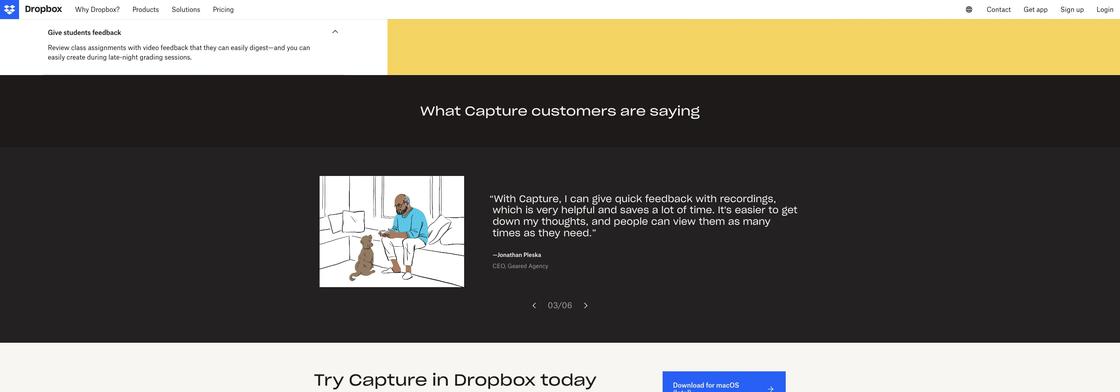 Task type: describe. For each thing, give the bounding box(es) containing it.
review
[[48, 44, 69, 52]]

what
[[421, 103, 461, 119]]

feedback inside "with capture, i can give quick feedback with recordings, which is very helpful and saves a lot of time. it's easier to get down my thoughts, and people can view them as many times as they need."
[[646, 193, 693, 205]]

saves
[[621, 204, 649, 216]]

and left saves
[[598, 204, 617, 216]]

dropbox?
[[91, 6, 120, 14]]

is
[[526, 204, 534, 216]]

get app
[[1024, 6, 1048, 14]]

products button
[[126, 0, 165, 19]]

sessions.
[[165, 53, 192, 61]]

sign up link
[[1055, 0, 1091, 19]]

grading
[[140, 53, 163, 61]]

capture for what
[[465, 103, 528, 119]]

night
[[122, 53, 138, 61]]

download for macos (intel)
[[673, 381, 740, 392]]

agency
[[529, 262, 549, 269]]

pricing link
[[207, 0, 240, 19]]

login
[[1097, 6, 1115, 14]]

dropbox
[[454, 370, 536, 390]]

try capture in dropbox today
[[314, 370, 597, 390]]

0 horizontal spatial feedback
[[92, 29, 121, 37]]

1 horizontal spatial as
[[729, 215, 740, 228]]

can right that
[[218, 44, 229, 52]]

get
[[1024, 6, 1035, 14]]

—jonathan pleska
[[493, 251, 542, 258]]

quick
[[615, 193, 643, 205]]

0 horizontal spatial easily
[[48, 53, 65, 61]]

get app button
[[1018, 0, 1055, 19]]

0 horizontal spatial as
[[524, 227, 536, 239]]

capture for try
[[349, 370, 428, 390]]

solutions
[[172, 6, 200, 14]]

with inside review class assignments with video feedback that they can easily digest—and you can easily create during late-night grading sessions.
[[128, 44, 141, 52]]

times
[[493, 227, 521, 239]]

contact button
[[981, 0, 1018, 19]]

thoughts,
[[542, 215, 589, 228]]

during
[[87, 53, 107, 61]]

digest—and
[[250, 44, 285, 52]]

helpful
[[562, 204, 595, 216]]

03/06
[[548, 300, 573, 310]]

lot
[[662, 204, 674, 216]]

of
[[677, 204, 687, 216]]

"with
[[490, 193, 516, 205]]

video
[[143, 44, 159, 52]]

that
[[190, 44, 202, 52]]

to
[[769, 204, 779, 216]]

review class assignments with video feedback that they can easily digest—and you can easily create during late-night grading sessions.
[[48, 44, 310, 61]]

my
[[524, 215, 539, 228]]

saying
[[650, 103, 700, 119]]

can left view
[[652, 215, 670, 228]]

students
[[64, 29, 91, 37]]

macos
[[717, 381, 740, 389]]

a screenshot of chart, with a circle drawn over part of the image and the dropbox capture toolbar image
[[407, 0, 1102, 56]]

assignments
[[88, 44, 126, 52]]



Task type: vqa. For each thing, say whether or not it's contained in the screenshot.
Add text button
no



Task type: locate. For each thing, give the bounding box(es) containing it.
easily down review
[[48, 53, 65, 61]]

a
[[653, 204, 659, 216]]

feedback up sessions.
[[161, 44, 188, 52]]

login link
[[1091, 0, 1121, 19]]

create
[[67, 53, 85, 61]]

ceo,
[[493, 262, 506, 269]]

why dropbox? button
[[69, 0, 126, 19]]

feedback inside review class assignments with video feedback that they can easily digest—and you can easily create during late-night grading sessions.
[[161, 44, 188, 52]]

0 horizontal spatial they
[[204, 44, 217, 52]]

it's
[[718, 204, 732, 216]]

can right i
[[571, 193, 589, 205]]

them
[[699, 215, 726, 228]]

easily
[[231, 44, 248, 52], [48, 53, 65, 61]]

as up 'pleska'
[[524, 227, 536, 239]]

ceo, geared agency
[[493, 262, 549, 269]]

1 vertical spatial they
[[539, 227, 561, 239]]

1 horizontal spatial easily
[[231, 44, 248, 52]]

solutions button
[[165, 0, 207, 19]]

sign
[[1061, 6, 1075, 14]]

can
[[218, 44, 229, 52], [299, 44, 310, 52], [571, 193, 589, 205], [652, 215, 670, 228]]

can right you
[[299, 44, 310, 52]]

1 vertical spatial easily
[[48, 53, 65, 61]]

what capture customers are saying
[[421, 103, 700, 119]]

time.
[[690, 204, 715, 216]]

they right that
[[204, 44, 217, 52]]

down
[[493, 215, 521, 228]]

download
[[673, 381, 705, 389]]

which
[[493, 204, 523, 216]]

customers
[[532, 103, 617, 119]]

pricing
[[213, 6, 234, 14]]

are
[[621, 103, 646, 119]]

2 horizontal spatial feedback
[[646, 193, 693, 205]]

late-
[[109, 53, 122, 61]]

they
[[204, 44, 217, 52], [539, 227, 561, 239]]

as
[[729, 215, 740, 228], [524, 227, 536, 239]]

1 horizontal spatial capture
[[465, 103, 528, 119]]

feedback up view
[[646, 193, 693, 205]]

1 vertical spatial feedback
[[161, 44, 188, 52]]

a man sits on a bench, looking at phone, with a dog looking up at him image
[[320, 176, 464, 287]]

recordings,
[[720, 193, 777, 205]]

i
[[565, 193, 568, 205]]

view
[[674, 215, 696, 228]]

1 horizontal spatial with
[[696, 193, 717, 205]]

try
[[314, 370, 344, 390]]

class
[[71, 44, 86, 52]]

(intel)
[[673, 389, 692, 392]]

pleska
[[524, 251, 542, 258]]

many
[[743, 215, 771, 228]]

up
[[1077, 6, 1085, 14]]

2 vertical spatial feedback
[[646, 193, 693, 205]]

products
[[132, 6, 159, 14]]

easily left digest—and
[[231, 44, 248, 52]]

0 horizontal spatial with
[[128, 44, 141, 52]]

contact
[[987, 6, 1012, 14]]

give
[[48, 29, 62, 37]]

give
[[592, 193, 612, 205]]

they inside review class assignments with video feedback that they can easily digest—and you can easily create during late-night grading sessions.
[[204, 44, 217, 52]]

capture,
[[520, 193, 562, 205]]

1 horizontal spatial they
[[539, 227, 561, 239]]

0 horizontal spatial capture
[[349, 370, 428, 390]]

people
[[614, 215, 649, 228]]

easier
[[735, 204, 766, 216]]

with inside "with capture, i can give quick feedback with recordings, which is very helpful and saves a lot of time. it's easier to get down my thoughts, and people can view them as many times as they need."
[[696, 193, 717, 205]]

0 vertical spatial easily
[[231, 44, 248, 52]]

1 vertical spatial capture
[[349, 370, 428, 390]]

and
[[598, 204, 617, 216], [592, 215, 611, 228]]

why dropbox?
[[75, 6, 120, 14]]

with
[[128, 44, 141, 52], [696, 193, 717, 205]]

very
[[537, 204, 559, 216]]

0 vertical spatial they
[[204, 44, 217, 52]]

as right them
[[729, 215, 740, 228]]

today
[[541, 370, 597, 390]]

1 horizontal spatial feedback
[[161, 44, 188, 52]]

—jonathan
[[493, 251, 523, 258]]

get
[[782, 204, 798, 216]]

they inside "with capture, i can give quick feedback with recordings, which is very helpful and saves a lot of time. it's easier to get down my thoughts, and people can view them as many times as they need."
[[539, 227, 561, 239]]

"with capture, i can give quick feedback with recordings, which is very helpful and saves a lot of time. it's easier to get down my thoughts, and people can view them as many times as they need."
[[490, 193, 798, 239]]

and down give
[[592, 215, 611, 228]]

in
[[432, 370, 449, 390]]

0 vertical spatial feedback
[[92, 29, 121, 37]]

they down very
[[539, 227, 561, 239]]

give students feedback
[[48, 29, 121, 37]]

1 vertical spatial with
[[696, 193, 717, 205]]

need."
[[564, 227, 597, 239]]

for
[[706, 381, 715, 389]]

capture
[[465, 103, 528, 119], [349, 370, 428, 390]]

0 vertical spatial with
[[128, 44, 141, 52]]

why
[[75, 6, 89, 14]]

geared
[[508, 262, 527, 269]]

sign up
[[1061, 6, 1085, 14]]

with up night
[[128, 44, 141, 52]]

app
[[1037, 6, 1048, 14]]

you
[[287, 44, 298, 52]]

with left it's
[[696, 193, 717, 205]]

0 vertical spatial capture
[[465, 103, 528, 119]]

feedback
[[92, 29, 121, 37], [161, 44, 188, 52], [646, 193, 693, 205]]

feedback up assignments
[[92, 29, 121, 37]]

download for macos (intel) link
[[663, 371, 786, 392]]



